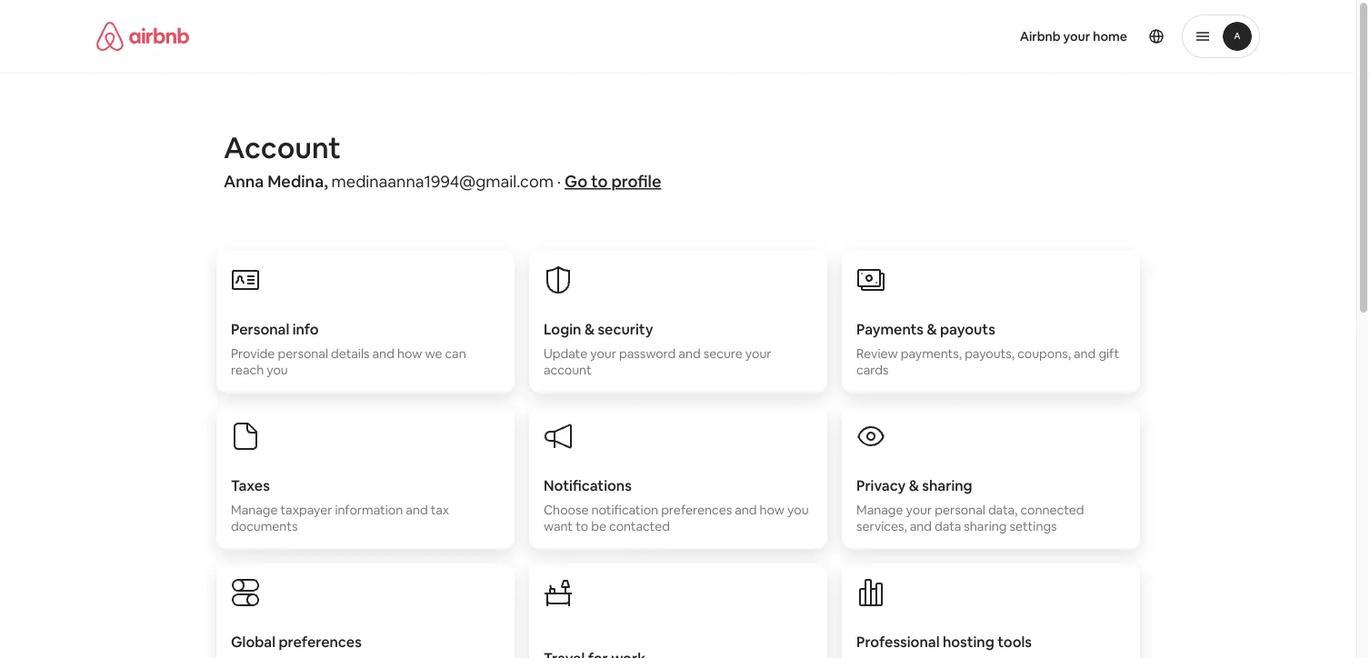 Task type: vqa. For each thing, say whether or not it's contained in the screenshot.
Charlotte
no



Task type: describe. For each thing, give the bounding box(es) containing it.
review
[[856, 345, 898, 362]]

login & security update your password and secure your account
[[544, 320, 771, 378]]

cards
[[856, 362, 889, 378]]

and inside notifications choose notification preferences and how you want to be contacted
[[735, 502, 757, 518]]

want
[[544, 518, 573, 535]]

notifications choose notification preferences and how you want to be contacted
[[544, 476, 809, 535]]

data
[[935, 518, 961, 535]]

update
[[544, 345, 587, 362]]

global preferences
[[231, 632, 362, 651]]

services,
[[856, 518, 907, 535]]

be
[[591, 518, 606, 535]]

professional
[[856, 632, 940, 651]]

and inside payments & payouts review payments, payouts, coupons, and gift cards
[[1074, 345, 1096, 362]]

hosting
[[943, 632, 994, 651]]

account anna medina , medinaanna1994@gmail.com · go to profile
[[224, 128, 661, 192]]

we
[[425, 345, 442, 362]]

and inside login & security update your password and secure your account
[[679, 345, 701, 362]]

manage inside taxes manage taxpayer information and tax documents
[[231, 502, 278, 518]]

notifications
[[544, 476, 632, 495]]

account
[[544, 362, 592, 378]]

payouts,
[[965, 345, 1015, 362]]

tax
[[431, 502, 449, 518]]

& for sharing
[[909, 476, 919, 495]]

payments,
[[901, 345, 962, 362]]

gift
[[1099, 345, 1119, 362]]

privacy
[[856, 476, 906, 495]]

your right secure
[[745, 345, 771, 362]]

tools
[[997, 632, 1032, 651]]

,
[[324, 171, 328, 192]]

manage inside privacy & sharing manage your personal data, connected services, and data sharing settings
[[856, 502, 903, 518]]

preferences inside notifications choose notification preferences and how you want to be contacted
[[661, 502, 732, 518]]

coupons,
[[1017, 345, 1071, 362]]

1 vertical spatial sharing
[[964, 518, 1007, 535]]

airbnb
[[1020, 28, 1061, 45]]

connected
[[1020, 502, 1084, 518]]

settings
[[1010, 518, 1057, 535]]

home
[[1093, 28, 1127, 45]]

taxpayer
[[280, 502, 332, 518]]

password
[[619, 345, 676, 362]]

payments
[[856, 320, 924, 338]]

professional hosting tools
[[856, 632, 1032, 651]]

your down security
[[590, 345, 616, 362]]

how inside personal info provide personal details and how we can reach you
[[397, 345, 422, 362]]

login
[[544, 320, 581, 338]]



Task type: locate. For each thing, give the bounding box(es) containing it.
1 horizontal spatial preferences
[[661, 502, 732, 518]]

1 vertical spatial to
[[576, 518, 588, 535]]

personal info provide personal details and how we can reach you
[[231, 320, 466, 378]]

personal
[[231, 320, 289, 338]]

personal inside privacy & sharing manage your personal data, connected services, and data sharing settings
[[935, 502, 985, 518]]

& up payments, at the bottom
[[927, 320, 937, 338]]

profile
[[611, 171, 661, 192]]

go to profile link
[[565, 171, 661, 192]]

1 horizontal spatial to
[[591, 171, 608, 192]]

1 horizontal spatial how
[[760, 502, 785, 518]]

0 vertical spatial sharing
[[922, 476, 972, 495]]

0 vertical spatial how
[[397, 345, 422, 362]]

0 horizontal spatial to
[[576, 518, 588, 535]]

0 vertical spatial personal
[[278, 345, 328, 362]]

manage
[[231, 502, 278, 518], [856, 502, 903, 518]]

notification
[[591, 502, 658, 518]]

to
[[591, 171, 608, 192], [576, 518, 588, 535]]

you left services, at the right bottom
[[787, 502, 809, 518]]

sharing up data
[[922, 476, 972, 495]]

you inside notifications choose notification preferences and how you want to be contacted
[[787, 502, 809, 518]]

profile element
[[700, 0, 1260, 73]]

& right login
[[584, 320, 595, 338]]

security
[[598, 320, 653, 338]]

secure
[[703, 345, 743, 362]]

·
[[557, 171, 561, 192]]

2 manage from the left
[[856, 502, 903, 518]]

preferences right the notification
[[661, 502, 732, 518]]

personal
[[278, 345, 328, 362], [935, 502, 985, 518]]

0 horizontal spatial manage
[[231, 502, 278, 518]]

& for security
[[584, 320, 595, 338]]

can
[[445, 345, 466, 362]]

provide
[[231, 345, 275, 362]]

and inside privacy & sharing manage your personal data, connected services, and data sharing settings
[[910, 518, 932, 535]]

your left home
[[1063, 28, 1090, 45]]

to inside notifications choose notification preferences and how you want to be contacted
[[576, 518, 588, 535]]

0 vertical spatial to
[[591, 171, 608, 192]]

1 horizontal spatial &
[[909, 476, 919, 495]]

preferences right "global"
[[279, 632, 362, 651]]

and
[[372, 345, 394, 362], [679, 345, 701, 362], [1074, 345, 1096, 362], [406, 502, 428, 518], [735, 502, 757, 518], [910, 518, 932, 535]]

0 horizontal spatial how
[[397, 345, 422, 362]]

documents
[[231, 518, 298, 535]]

how
[[397, 345, 422, 362], [760, 502, 785, 518]]

you
[[267, 362, 288, 378], [787, 502, 809, 518]]

0 horizontal spatial you
[[267, 362, 288, 378]]

manage down taxes
[[231, 502, 278, 518]]

0 horizontal spatial personal
[[278, 345, 328, 362]]

& inside payments & payouts review payments, payouts, coupons, and gift cards
[[927, 320, 937, 338]]

taxes
[[231, 476, 270, 495]]

preferences
[[661, 502, 732, 518], [279, 632, 362, 651]]

medina
[[267, 171, 324, 192]]

0 horizontal spatial preferences
[[279, 632, 362, 651]]

how inside notifications choose notification preferences and how you want to be contacted
[[760, 502, 785, 518]]

manage down privacy at the bottom right of the page
[[856, 502, 903, 518]]

contacted
[[609, 518, 670, 535]]

global preferences link
[[216, 556, 515, 658]]

sharing right data
[[964, 518, 1007, 535]]

& inside login & security update your password and secure your account
[[584, 320, 595, 338]]

global
[[231, 632, 276, 651]]

your inside "profile" 'element'
[[1063, 28, 1090, 45]]

personal inside personal info provide personal details and how we can reach you
[[278, 345, 328, 362]]

account
[[224, 128, 341, 166]]

& inside privacy & sharing manage your personal data, connected services, and data sharing settings
[[909, 476, 919, 495]]

personal left data,
[[935, 502, 985, 518]]

you inside personal info provide personal details and how we can reach you
[[267, 362, 288, 378]]

you right reach
[[267, 362, 288, 378]]

payouts
[[940, 320, 995, 338]]

details
[[331, 345, 370, 362]]

taxes manage taxpayer information and tax documents
[[231, 476, 449, 535]]

your
[[1063, 28, 1090, 45], [590, 345, 616, 362], [745, 345, 771, 362], [906, 502, 932, 518]]

0 vertical spatial you
[[267, 362, 288, 378]]

sharing
[[922, 476, 972, 495], [964, 518, 1007, 535]]

personal down info
[[278, 345, 328, 362]]

to left be
[[576, 518, 588, 535]]

& for payouts
[[927, 320, 937, 338]]

go
[[565, 171, 588, 192]]

1 horizontal spatial you
[[787, 502, 809, 518]]

info
[[292, 320, 319, 338]]

payments & payouts review payments, payouts, coupons, and gift cards
[[856, 320, 1119, 378]]

privacy & sharing manage your personal data, connected services, and data sharing settings
[[856, 476, 1084, 535]]

airbnb your home
[[1020, 28, 1127, 45]]

1 horizontal spatial manage
[[856, 502, 903, 518]]

your inside privacy & sharing manage your personal data, connected services, and data sharing settings
[[906, 502, 932, 518]]

reach
[[231, 362, 264, 378]]

1 horizontal spatial personal
[[935, 502, 985, 518]]

medinaanna1994@gmail.com
[[331, 171, 554, 192]]

and inside personal info provide personal details and how we can reach you
[[372, 345, 394, 362]]

0 horizontal spatial &
[[584, 320, 595, 338]]

&
[[584, 320, 595, 338], [927, 320, 937, 338], [909, 476, 919, 495]]

your left data
[[906, 502, 932, 518]]

choose
[[544, 502, 589, 518]]

2 horizontal spatial &
[[927, 320, 937, 338]]

data,
[[988, 502, 1018, 518]]

1 vertical spatial you
[[787, 502, 809, 518]]

1 vertical spatial how
[[760, 502, 785, 518]]

& right privacy at the bottom right of the page
[[909, 476, 919, 495]]

1 manage from the left
[[231, 502, 278, 518]]

airbnb your home link
[[1009, 17, 1138, 55]]

professional hosting tools link
[[842, 556, 1140, 658]]

to inside the account anna medina , medinaanna1994@gmail.com · go to profile
[[591, 171, 608, 192]]

and inside taxes manage taxpayer information and tax documents
[[406, 502, 428, 518]]

anna
[[224, 171, 264, 192]]

to right go
[[591, 171, 608, 192]]

1 vertical spatial personal
[[935, 502, 985, 518]]

1 vertical spatial preferences
[[279, 632, 362, 651]]

0 vertical spatial preferences
[[661, 502, 732, 518]]

information
[[335, 502, 403, 518]]



